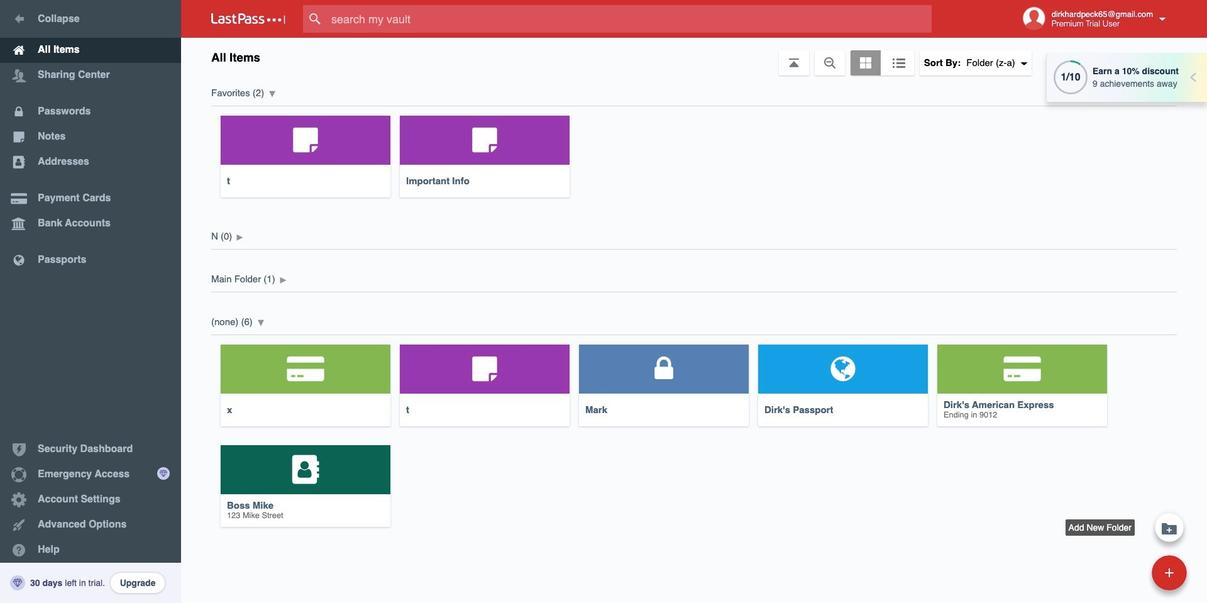 Task type: vqa. For each thing, say whether or not it's contained in the screenshot.
Lastpass image
yes



Task type: locate. For each thing, give the bounding box(es) containing it.
main navigation navigation
[[0, 0, 181, 603]]

lastpass image
[[211, 13, 285, 25]]



Task type: describe. For each thing, give the bounding box(es) containing it.
main content main content
[[181, 75, 1207, 536]]

new item navigation
[[1066, 509, 1195, 603]]

Search search field
[[303, 5, 956, 33]]

vault options navigation
[[181, 38, 1207, 75]]

search my vault text field
[[303, 5, 956, 33]]



